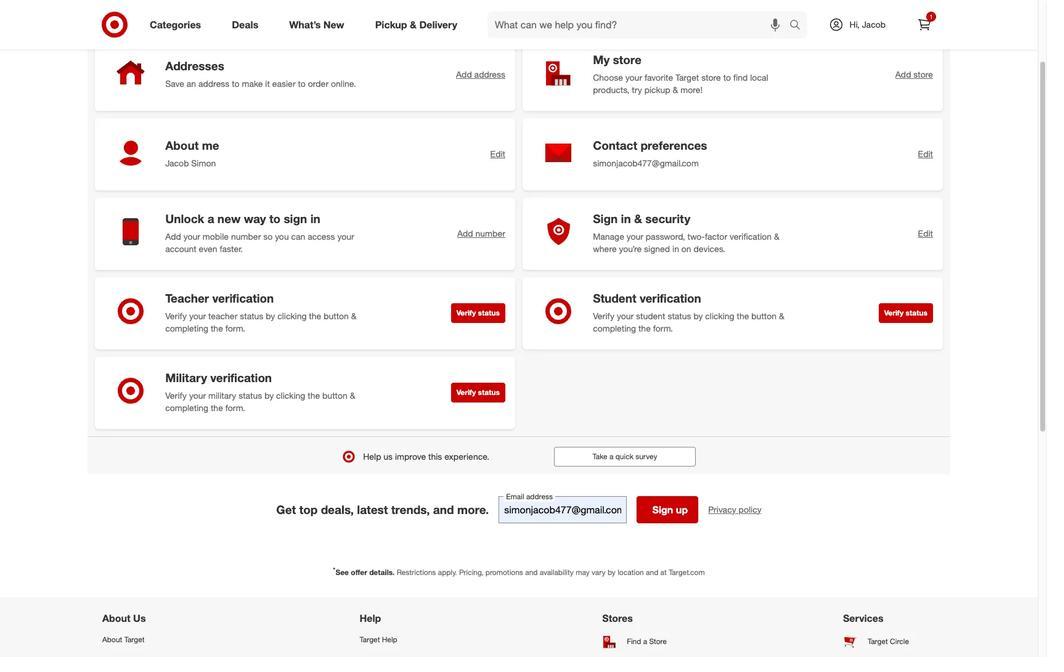 Task type: vqa. For each thing, say whether or not it's contained in the screenshot.


Task type: locate. For each thing, give the bounding box(es) containing it.
help
[[363, 451, 381, 462], [360, 612, 381, 625], [382, 635, 398, 644]]

in inside unlock a new way to sign in add your mobile number so you can access your account even faster.
[[311, 211, 321, 226]]

and left at on the bottom of page
[[646, 568, 659, 577]]

& inside the pickup & delivery link
[[410, 18, 417, 31]]

manage
[[593, 231, 625, 242]]

the
[[309, 311, 321, 321], [737, 311, 750, 321], [211, 323, 223, 333], [639, 323, 651, 333], [308, 390, 320, 401], [211, 402, 223, 413]]

2 vertical spatial about
[[102, 635, 122, 644]]

store
[[650, 637, 667, 646]]

you
[[275, 231, 289, 242]]

your
[[626, 72, 643, 82], [184, 231, 200, 242], [338, 231, 354, 242], [627, 231, 644, 242], [189, 311, 206, 321], [617, 311, 634, 321], [189, 390, 206, 401]]

a right find
[[644, 637, 648, 646]]

to up so
[[269, 211, 281, 226]]

by right vary
[[608, 568, 616, 577]]

by inside teacher verification verify your teacher status by clicking the button & completing the form.
[[266, 311, 275, 321]]

military
[[165, 371, 207, 385]]

and left availability
[[526, 568, 538, 577]]

address
[[475, 69, 506, 80], [199, 78, 230, 89]]

& inside teacher verification verify your teacher status by clicking the button & completing the form.
[[351, 311, 357, 321]]

jacob left simon
[[165, 158, 189, 168]]

completing inside teacher verification verify your teacher status by clicking the button & completing the form.
[[165, 323, 208, 333]]

add number
[[458, 228, 506, 239]]

completing down military
[[165, 402, 208, 413]]

your up you're
[[627, 231, 644, 242]]

deals link
[[222, 11, 274, 38]]

completing inside 'military verification verify your military status by clicking the button & completing the form.'
[[165, 402, 208, 413]]

*
[[333, 566, 336, 573]]

faster.
[[220, 243, 243, 254]]

completing down student
[[593, 323, 636, 333]]

restrictions
[[397, 568, 436, 577]]

edit
[[491, 149, 506, 159], [919, 149, 934, 159], [919, 228, 934, 239]]

contact preferences simonjacob477@gmail.com
[[593, 138, 708, 168]]

get top deals, latest trends, and more.
[[276, 503, 489, 517]]

about inside about target link
[[102, 635, 122, 644]]

0 horizontal spatial sign
[[593, 211, 618, 226]]

verify inside teacher verification verify your teacher status by clicking the button & completing the form.
[[165, 311, 187, 321]]

about up simon
[[165, 138, 199, 152]]

form. inside student verification verify your student status by clicking the button & completing the form.
[[654, 323, 673, 333]]

a inside unlock a new way to sign in add your mobile number so you can access your account even faster.
[[208, 211, 214, 226]]

form. down student
[[654, 323, 673, 333]]

clicking for military verification
[[276, 390, 306, 401]]

military
[[208, 390, 236, 401]]

1 horizontal spatial jacob
[[863, 19, 886, 30]]

by for student verification
[[694, 311, 703, 321]]

by right teacher
[[266, 311, 275, 321]]

None text field
[[499, 496, 627, 523]]

about inside the about me jacob simon
[[165, 138, 199, 152]]

your inside student verification verify your student status by clicking the button & completing the form.
[[617, 311, 634, 321]]

completing inside student verification verify your student status by clicking the button & completing the form.
[[593, 323, 636, 333]]

to left make
[[232, 78, 240, 89]]

experience.
[[445, 451, 490, 462]]

try
[[632, 84, 642, 95]]

local
[[751, 72, 769, 82]]

0 horizontal spatial number
[[231, 231, 261, 242]]

target circle
[[868, 637, 910, 646]]

0 horizontal spatial jacob
[[165, 158, 189, 168]]

to inside unlock a new way to sign in add your mobile number so you can access your account even faster.
[[269, 211, 281, 226]]

button inside teacher verification verify your teacher status by clicking the button & completing the form.
[[324, 311, 349, 321]]

get
[[276, 503, 296, 517]]

your down teacher
[[189, 311, 206, 321]]

in up the access
[[311, 211, 321, 226]]

to left 'find'
[[724, 72, 731, 82]]

edit link for simon
[[491, 148, 506, 160]]

form.
[[226, 323, 245, 333], [654, 323, 673, 333], [226, 402, 245, 413]]

verify
[[457, 308, 476, 318], [885, 308, 904, 318], [165, 311, 187, 321], [593, 311, 615, 321], [457, 388, 476, 397], [165, 390, 187, 401]]

in left on in the top of the page
[[673, 243, 680, 254]]

& inside 'military verification verify your military status by clicking the button & completing the form.'
[[350, 390, 356, 401]]

by right military
[[265, 390, 274, 401]]

add inside unlock a new way to sign in add your mobile number so you can access your account even faster.
[[165, 231, 181, 242]]

store down '1' link
[[914, 69, 934, 80]]

2 vertical spatial a
[[644, 637, 648, 646]]

store
[[613, 52, 642, 66], [914, 69, 934, 80], [702, 72, 721, 82]]

by
[[266, 311, 275, 321], [694, 311, 703, 321], [265, 390, 274, 401], [608, 568, 616, 577]]

us
[[384, 451, 393, 462]]

add for in
[[458, 228, 473, 239]]

hi, jacob
[[850, 19, 886, 30]]

store right my on the top
[[613, 52, 642, 66]]

0 vertical spatial help
[[363, 451, 381, 462]]

your down military
[[189, 390, 206, 401]]

target
[[676, 72, 699, 82], [124, 635, 145, 644], [360, 635, 380, 644], [868, 637, 889, 646]]

sign for up
[[653, 504, 674, 516]]

clicking
[[278, 311, 307, 321], [706, 311, 735, 321], [276, 390, 306, 401]]

sign inside button
[[653, 504, 674, 516]]

a right 'take'
[[610, 452, 614, 461]]

take a quick survey button
[[555, 447, 696, 467]]

more!
[[681, 84, 703, 95]]

verify status button
[[451, 304, 506, 323], [879, 304, 934, 323], [451, 383, 506, 403]]

jacob
[[863, 19, 886, 30], [165, 158, 189, 168]]

verification up teacher
[[212, 291, 274, 305]]

military verification verify your military status by clicking the button & completing the form.
[[165, 371, 356, 413]]

what's
[[289, 18, 321, 31]]

form. down teacher
[[226, 323, 245, 333]]

1 vertical spatial a
[[610, 452, 614, 461]]

a for store
[[644, 637, 648, 646]]

by inside "* see offer details. restrictions apply. pricing, promotions and availability may vary by location and at target.com"
[[608, 568, 616, 577]]

status inside teacher verification verify your teacher status by clicking the button & completing the form.
[[240, 311, 264, 321]]

2 horizontal spatial store
[[914, 69, 934, 80]]

by for military verification
[[265, 390, 274, 401]]

target inside my store choose your favorite target store to find local products, try pickup & more!
[[676, 72, 699, 82]]

2 horizontal spatial a
[[644, 637, 648, 646]]

0 vertical spatial sign
[[593, 211, 618, 226]]

0 vertical spatial about
[[165, 138, 199, 152]]

to inside my store choose your favorite target store to find local products, try pickup & more!
[[724, 72, 731, 82]]

online.
[[331, 78, 356, 89]]

up
[[676, 504, 688, 516]]

form. for teacher
[[226, 323, 245, 333]]

1 vertical spatial jacob
[[165, 158, 189, 168]]

& inside my store choose your favorite target store to find local products, try pickup & more!
[[673, 84, 679, 95]]

verification up student
[[640, 291, 702, 305]]

about target link
[[102, 630, 195, 650]]

sign for in
[[593, 211, 618, 226]]

sign up manage
[[593, 211, 618, 226]]

by right student
[[694, 311, 703, 321]]

your up try at the right top
[[626, 72, 643, 82]]

2 vertical spatial help
[[382, 635, 398, 644]]

devices.
[[694, 243, 726, 254]]

0 vertical spatial jacob
[[863, 19, 886, 30]]

about
[[165, 138, 199, 152], [102, 612, 131, 625], [102, 635, 122, 644]]

take
[[593, 452, 608, 461]]

verify status for student verification
[[885, 308, 928, 318]]

1 horizontal spatial address
[[475, 69, 506, 80]]

clicking inside teacher verification verify your teacher status by clicking the button & completing the form.
[[278, 311, 307, 321]]

sign inside sign in & security manage your password, two-factor verification & where you're signed in on devices.
[[593, 211, 618, 226]]

add store
[[896, 69, 934, 80]]

form. inside 'military verification verify your military status by clicking the button & completing the form.'
[[226, 402, 245, 413]]

form. down military
[[226, 402, 245, 413]]

verification inside teacher verification verify your teacher status by clicking the button & completing the form.
[[212, 291, 274, 305]]

number inside unlock a new way to sign in add your mobile number so you can access your account even faster.
[[231, 231, 261, 242]]

about down about us
[[102, 635, 122, 644]]

number inside "add number" link
[[476, 228, 506, 239]]

verify status
[[457, 308, 500, 318], [885, 308, 928, 318], [457, 388, 500, 397]]

so
[[263, 231, 273, 242]]

details.
[[369, 568, 395, 577]]

0 horizontal spatial store
[[613, 52, 642, 66]]

a left new
[[208, 211, 214, 226]]

verification inside student verification verify your student status by clicking the button & completing the form.
[[640, 291, 702, 305]]

add
[[456, 69, 472, 80], [896, 69, 912, 80], [458, 228, 473, 239], [165, 231, 181, 242]]

jacob right hi,
[[863, 19, 886, 30]]

my
[[593, 52, 610, 66]]

button inside 'military verification verify your military status by clicking the button & completing the form.'
[[323, 390, 348, 401]]

student
[[593, 291, 637, 305]]

and left more.
[[433, 503, 454, 517]]

0 horizontal spatial address
[[199, 78, 230, 89]]

0 vertical spatial a
[[208, 211, 214, 226]]

1 horizontal spatial a
[[610, 452, 614, 461]]

find a store
[[627, 637, 667, 646]]

in up manage
[[621, 211, 631, 226]]

form. inside teacher verification verify your teacher status by clicking the button & completing the form.
[[226, 323, 245, 333]]

about for target
[[102, 635, 122, 644]]

button inside student verification verify your student status by clicking the button & completing the form.
[[752, 311, 777, 321]]

verify inside 'military verification verify your military status by clicking the button & completing the form.'
[[165, 390, 187, 401]]

find
[[627, 637, 642, 646]]

clicking inside student verification verify your student status by clicking the button & completing the form.
[[706, 311, 735, 321]]

your inside my store choose your favorite target store to find local products, try pickup & more!
[[626, 72, 643, 82]]

a
[[208, 211, 214, 226], [610, 452, 614, 461], [644, 637, 648, 646]]

by inside student verification verify your student status by clicking the button & completing the form.
[[694, 311, 703, 321]]

completing for teacher
[[165, 323, 208, 333]]

way
[[244, 211, 266, 226]]

help for help
[[360, 612, 381, 625]]

1 horizontal spatial in
[[621, 211, 631, 226]]

your up account on the top left
[[184, 231, 200, 242]]

0 horizontal spatial in
[[311, 211, 321, 226]]

me
[[202, 138, 219, 152]]

1 vertical spatial help
[[360, 612, 381, 625]]

contact
[[593, 138, 638, 152]]

may
[[576, 568, 590, 577]]

verification for student verification
[[640, 291, 702, 305]]

a inside button
[[610, 452, 614, 461]]

0 horizontal spatial and
[[433, 503, 454, 517]]

edit for simon
[[491, 149, 506, 159]]

account
[[165, 243, 197, 254]]

search
[[784, 19, 814, 32]]

verification
[[730, 231, 772, 242], [212, 291, 274, 305], [640, 291, 702, 305], [210, 371, 272, 385]]

trends,
[[391, 503, 430, 517]]

edit link
[[491, 148, 506, 160], [919, 148, 934, 160], [919, 228, 934, 240]]

what's new
[[289, 18, 345, 31]]

target help
[[360, 635, 398, 644]]

circle
[[891, 637, 910, 646]]

categories link
[[139, 11, 217, 38]]

store up 'more!'
[[702, 72, 721, 82]]

1 vertical spatial sign
[[653, 504, 674, 516]]

1 vertical spatial about
[[102, 612, 131, 625]]

form. for student
[[654, 323, 673, 333]]

services
[[844, 612, 884, 625]]

sign
[[284, 211, 307, 226]]

verification right factor
[[730, 231, 772, 242]]

pickup & delivery
[[375, 18, 458, 31]]

edit for security
[[919, 228, 934, 239]]

completing down teacher
[[165, 323, 208, 333]]

1 horizontal spatial number
[[476, 228, 506, 239]]

offer
[[351, 568, 367, 577]]

verification up military
[[210, 371, 272, 385]]

jacob inside the about me jacob simon
[[165, 158, 189, 168]]

clicking inside 'military verification verify your military status by clicking the button & completing the form.'
[[276, 390, 306, 401]]

1 horizontal spatial sign
[[653, 504, 674, 516]]

verification inside 'military verification verify your military status by clicking the button & completing the form.'
[[210, 371, 272, 385]]

add store link
[[896, 69, 934, 81]]

access
[[308, 231, 335, 242]]

a for new
[[208, 211, 214, 226]]

by inside 'military verification verify your military status by clicking the button & completing the form.'
[[265, 390, 274, 401]]

your down student
[[617, 311, 634, 321]]

0 horizontal spatial a
[[208, 211, 214, 226]]

about up about target
[[102, 612, 131, 625]]

sign left up at the bottom of the page
[[653, 504, 674, 516]]



Task type: describe. For each thing, give the bounding box(es) containing it.
add address link
[[456, 69, 506, 81]]

about target
[[102, 635, 145, 644]]

target.com
[[669, 568, 705, 577]]

student
[[636, 311, 666, 321]]

factor
[[705, 231, 728, 242]]

verify inside student verification verify your student status by clicking the button & completing the form.
[[593, 311, 615, 321]]

it
[[265, 78, 270, 89]]

sign up button
[[637, 496, 699, 523]]

pickup
[[645, 84, 671, 95]]

address inside addresses save an address to make it easier to order online.
[[199, 78, 230, 89]]

What can we help you find? suggestions appear below search field
[[488, 11, 793, 38]]

see
[[336, 568, 349, 577]]

about for us
[[102, 612, 131, 625]]

button for military verification
[[323, 390, 348, 401]]

1
[[930, 13, 934, 20]]

more.
[[458, 503, 489, 517]]

add address
[[456, 69, 506, 80]]

you're
[[619, 243, 642, 254]]

addresses save an address to make it easier to order online.
[[165, 58, 356, 89]]

deals,
[[321, 503, 354, 517]]

verify status button for teacher verification
[[451, 304, 506, 323]]

simonjacob477@gmail.com
[[593, 158, 699, 168]]

teacher
[[208, 311, 238, 321]]

teacher verification verify your teacher status by clicking the button & completing the form.
[[165, 291, 357, 333]]

hi,
[[850, 19, 860, 30]]

2 horizontal spatial in
[[673, 243, 680, 254]]

products,
[[593, 84, 630, 95]]

help for help us improve this experience.
[[363, 451, 381, 462]]

settings
[[95, 11, 151, 28]]

target circle link
[[844, 630, 936, 654]]

clicking for student verification
[[706, 311, 735, 321]]

simon
[[191, 158, 216, 168]]

button for teacher verification
[[324, 311, 349, 321]]

help us improve this experience.
[[363, 451, 490, 462]]

mobile
[[203, 231, 229, 242]]

an
[[187, 78, 196, 89]]

privacy
[[709, 504, 737, 515]]

verify status for teacher verification
[[457, 308, 500, 318]]

by for teacher verification
[[266, 311, 275, 321]]

privacy policy
[[709, 504, 762, 515]]

on
[[682, 243, 692, 254]]

latest
[[357, 503, 388, 517]]

save
[[165, 78, 184, 89]]

target help link
[[360, 630, 438, 650]]

1 link
[[911, 11, 939, 38]]

status inside 'military verification verify your military status by clicking the button & completing the form.'
[[239, 390, 262, 401]]

quick
[[616, 452, 634, 461]]

my store choose your favorite target store to find local products, try pickup & more!
[[593, 52, 769, 95]]

verify status button for student verification
[[879, 304, 934, 323]]

about for me
[[165, 138, 199, 152]]

verify status button for military verification
[[451, 383, 506, 403]]

verify status for military verification
[[457, 388, 500, 397]]

edit link for security
[[919, 228, 934, 240]]

policy
[[739, 504, 762, 515]]

your inside sign in & security manage your password, two-factor verification & where you're signed in on devices.
[[627, 231, 644, 242]]

survey
[[636, 452, 658, 461]]

add for store
[[896, 69, 912, 80]]

choose
[[593, 72, 623, 82]]

order
[[308, 78, 329, 89]]

new
[[218, 211, 241, 226]]

verification inside sign in & security manage your password, two-factor verification & where you're signed in on devices.
[[730, 231, 772, 242]]

pricing,
[[459, 568, 484, 577]]

1 horizontal spatial and
[[526, 568, 538, 577]]

verification for military verification
[[210, 371, 272, 385]]

privacy policy link
[[709, 504, 762, 516]]

pickup
[[375, 18, 407, 31]]

sign in & security manage your password, two-factor verification & where you're signed in on devices.
[[593, 211, 780, 254]]

your right the access
[[338, 231, 354, 242]]

about us
[[102, 612, 146, 625]]

make
[[242, 78, 263, 89]]

unlock a new way to sign in add your mobile number so you can access your account even faster.
[[165, 211, 354, 254]]

add number link
[[458, 228, 506, 240]]

add for it
[[456, 69, 472, 80]]

2 horizontal spatial and
[[646, 568, 659, 577]]

1 horizontal spatial store
[[702, 72, 721, 82]]

sign up
[[653, 504, 688, 516]]

preferences
[[641, 138, 708, 152]]

* see offer details. restrictions apply. pricing, promotions and availability may vary by location and at target.com
[[333, 566, 705, 577]]

your inside teacher verification verify your teacher status by clicking the button & completing the form.
[[189, 311, 206, 321]]

form. for military
[[226, 402, 245, 413]]

this
[[429, 451, 442, 462]]

us
[[133, 612, 146, 625]]

addresses
[[165, 58, 224, 73]]

improve
[[395, 451, 426, 462]]

location
[[618, 568, 644, 577]]

a for quick
[[610, 452, 614, 461]]

password,
[[646, 231, 686, 242]]

completing for military
[[165, 402, 208, 413]]

your inside 'military verification verify your military status by clicking the button & completing the form.'
[[189, 390, 206, 401]]

completing for student
[[593, 323, 636, 333]]

status inside student verification verify your student status by clicking the button & completing the form.
[[668, 311, 692, 321]]

vary
[[592, 568, 606, 577]]

button for student verification
[[752, 311, 777, 321]]

teacher
[[165, 291, 209, 305]]

even
[[199, 243, 217, 254]]

deals
[[232, 18, 259, 31]]

store for my
[[613, 52, 642, 66]]

easier
[[272, 78, 296, 89]]

verification for teacher verification
[[212, 291, 274, 305]]

apply.
[[438, 568, 457, 577]]

security
[[646, 211, 691, 226]]

promotions
[[486, 568, 523, 577]]

signed
[[645, 243, 670, 254]]

to left order
[[298, 78, 306, 89]]

clicking for teacher verification
[[278, 311, 307, 321]]

store for add
[[914, 69, 934, 80]]

where
[[593, 243, 617, 254]]

& inside student verification verify your student status by clicking the button & completing the form.
[[779, 311, 785, 321]]

search button
[[784, 11, 814, 41]]

at
[[661, 568, 667, 577]]

favorite
[[645, 72, 673, 82]]

new
[[324, 18, 345, 31]]



